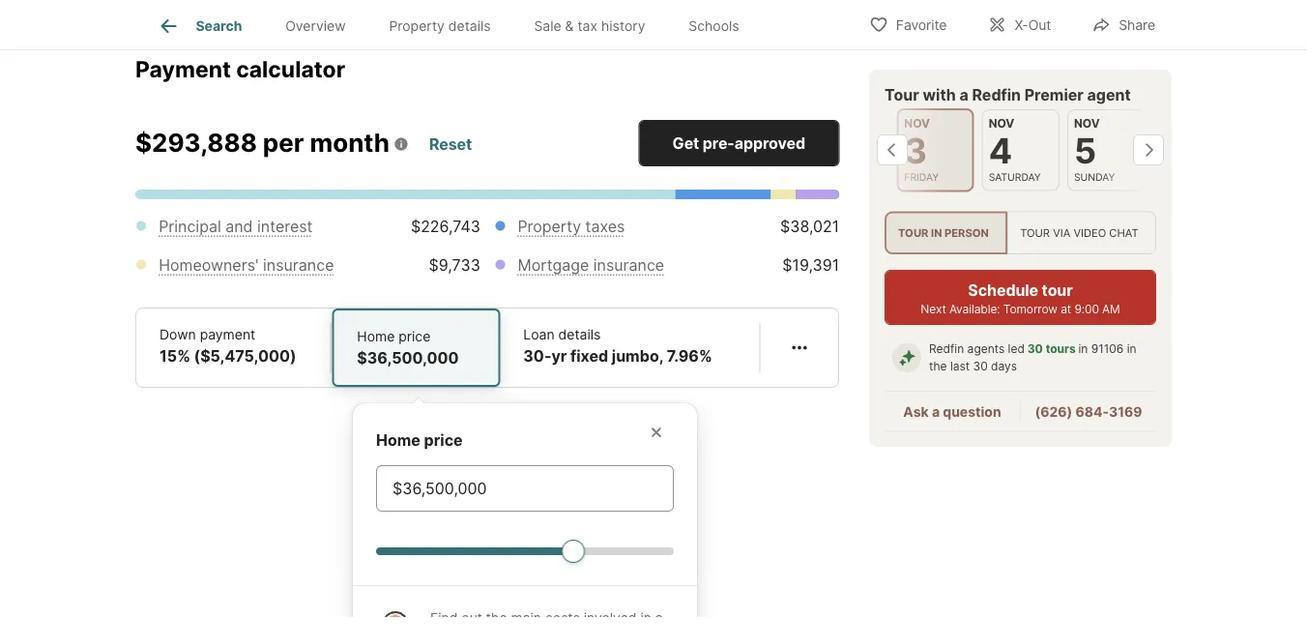 Task type: vqa. For each thing, say whether or not it's contained in the screenshot.
the rightmost 3D WALKTHROUGH
no



Task type: describe. For each thing, give the bounding box(es) containing it.
3
[[905, 130, 928, 172]]

lightbulb icon element
[[376, 610, 430, 618]]

684-
[[1076, 404, 1110, 420]]

property details tab
[[368, 3, 513, 49]]

mortgage insurance link
[[518, 256, 665, 274]]

homeowners' insurance link
[[159, 256, 334, 274]]

search
[[196, 18, 242, 34]]

3169
[[1110, 404, 1143, 420]]

in the last 30 days
[[930, 342, 1137, 374]]

previous image
[[877, 135, 908, 166]]

30 for days
[[974, 360, 988, 374]]

price for home price
[[424, 431, 463, 450]]

out
[[1029, 17, 1052, 33]]

0 vertical spatial a
[[960, 85, 969, 104]]

30-
[[524, 346, 552, 365]]

property for property taxes
[[518, 217, 581, 236]]

next
[[921, 302, 947, 316]]

video
[[1074, 226, 1107, 239]]

home price
[[376, 431, 463, 450]]

reset button
[[429, 127, 473, 162]]

overview
[[286, 18, 346, 34]]

favorite
[[897, 17, 947, 33]]

taxes
[[586, 217, 625, 236]]

approved
[[735, 134, 806, 153]]

mortgage insurance
[[518, 256, 665, 274]]

homeowners' insurance
[[159, 256, 334, 274]]

agent
[[1088, 85, 1132, 104]]

$293,888
[[135, 128, 257, 158]]

homeowners'
[[159, 256, 259, 274]]

91106
[[1092, 342, 1124, 356]]

redfin agents led 30 tours in 91106
[[930, 342, 1124, 356]]

tour in person
[[899, 226, 989, 239]]

payment
[[135, 55, 231, 82]]

per
[[263, 128, 304, 158]]

$226,743
[[411, 217, 481, 236]]

insurance for homeowners' insurance
[[263, 256, 334, 274]]

loan
[[524, 326, 555, 343]]

pre-
[[703, 134, 735, 153]]

(626) 684-3169
[[1036, 404, 1143, 420]]

payment calculator
[[135, 55, 345, 82]]

(626) 684-3169 link
[[1036, 404, 1143, 420]]

yr
[[552, 346, 567, 365]]

&
[[566, 18, 574, 34]]

down
[[160, 326, 196, 343]]

price for home price $36,500,000
[[399, 328, 431, 345]]

list box containing tour in person
[[885, 211, 1157, 255]]

available:
[[950, 302, 1001, 316]]

and
[[226, 217, 253, 236]]

person
[[945, 226, 989, 239]]

favorite button
[[853, 4, 964, 44]]

1 vertical spatial a
[[932, 404, 940, 420]]

$19,391
[[783, 256, 840, 274]]

sale & tax history
[[534, 18, 646, 34]]

schedule tour next available: tomorrow at 9:00 am
[[921, 281, 1121, 316]]

get pre-approved button
[[639, 120, 840, 167]]

tour for tour in person
[[899, 226, 929, 239]]

tomorrow
[[1004, 302, 1058, 316]]

home for home price
[[376, 431, 421, 450]]

in inside the in the last 30 days
[[1128, 342, 1137, 356]]

insurance for mortgage insurance
[[594, 256, 665, 274]]

home price $36,500,000
[[357, 328, 459, 367]]

$293,888 per month
[[135, 128, 390, 158]]

property taxes
[[518, 217, 625, 236]]

saturday
[[989, 171, 1042, 183]]

tour for tour with a redfin premier agent
[[885, 85, 920, 104]]

days
[[992, 360, 1018, 374]]

calculator
[[236, 55, 345, 82]]



Task type: locate. For each thing, give the bounding box(es) containing it.
a
[[960, 85, 969, 104], [932, 404, 940, 420]]

agents
[[968, 342, 1005, 356]]

in right tours
[[1079, 342, 1089, 356]]

tour left person
[[899, 226, 929, 239]]

2 horizontal spatial in
[[1128, 342, 1137, 356]]

lightbulb icon image
[[376, 610, 415, 618]]

payment
[[200, 326, 256, 343]]

month
[[310, 128, 390, 158]]

tour via video chat
[[1021, 226, 1139, 239]]

0 vertical spatial price
[[399, 328, 431, 345]]

details for property details
[[449, 18, 491, 34]]

property inside tab
[[389, 18, 445, 34]]

tour
[[1042, 281, 1073, 300]]

down payment 15% ($5,475,000)
[[160, 326, 297, 365]]

2 nov from the left
[[989, 117, 1015, 131]]

home down $36,500,000
[[376, 431, 421, 450]]

price up $36,500,000
[[399, 328, 431, 345]]

9:00
[[1075, 302, 1100, 316]]

principal and interest link
[[159, 217, 313, 236]]

schools
[[689, 18, 740, 34]]

fixed
[[571, 346, 609, 365]]

nov 5 sunday
[[1075, 117, 1116, 183]]

schools tab
[[667, 3, 761, 49]]

1 insurance from the left
[[263, 256, 334, 274]]

1 vertical spatial details
[[559, 326, 601, 343]]

1 vertical spatial price
[[424, 431, 463, 450]]

home
[[357, 328, 395, 345], [376, 431, 421, 450]]

none text field inside home price tooltip
[[393, 477, 658, 500]]

7.96%
[[667, 346, 713, 365]]

0 horizontal spatial in
[[932, 226, 943, 239]]

am
[[1103, 302, 1121, 316]]

30
[[1028, 342, 1044, 356], [974, 360, 988, 374]]

details inside loan details 30-yr fixed jumbo, 7.96%
[[559, 326, 601, 343]]

led
[[1009, 342, 1025, 356]]

friday
[[905, 171, 939, 183]]

in
[[932, 226, 943, 239], [1079, 342, 1089, 356], [1128, 342, 1137, 356]]

$9,733
[[429, 256, 481, 274]]

mortgage
[[518, 256, 589, 274]]

share button
[[1076, 4, 1172, 44]]

next image
[[1134, 135, 1165, 166]]

at
[[1061, 302, 1072, 316]]

0 horizontal spatial details
[[449, 18, 491, 34]]

x-
[[1015, 17, 1029, 33]]

nov 4 saturday
[[989, 117, 1042, 183]]

a right ask
[[932, 404, 940, 420]]

1 horizontal spatial 30
[[1028, 342, 1044, 356]]

1 horizontal spatial details
[[559, 326, 601, 343]]

sale
[[534, 18, 562, 34]]

price down $36,500,000
[[424, 431, 463, 450]]

tour with a redfin premier agent
[[885, 85, 1132, 104]]

a right with
[[960, 85, 969, 104]]

1 nov from the left
[[905, 117, 931, 131]]

tour left via
[[1021, 226, 1051, 239]]

tax
[[578, 18, 598, 34]]

property for property details
[[389, 18, 445, 34]]

($5,475,000)
[[194, 346, 297, 365]]

in right 91106
[[1128, 342, 1137, 356]]

$36,500,000
[[357, 348, 459, 367]]

tab list containing search
[[135, 0, 777, 49]]

sunday
[[1075, 171, 1116, 183]]

ask a question
[[904, 404, 1002, 420]]

tour for tour via video chat
[[1021, 226, 1051, 239]]

home inside home price $36,500,000
[[357, 328, 395, 345]]

1 vertical spatial redfin
[[930, 342, 965, 356]]

get pre-approved
[[673, 134, 806, 153]]

4
[[989, 130, 1013, 172]]

nov 3 friday
[[905, 117, 939, 183]]

nov for 3
[[905, 117, 931, 131]]

30 for tours
[[1028, 342, 1044, 356]]

1 horizontal spatial redfin
[[973, 85, 1022, 104]]

via
[[1054, 226, 1071, 239]]

principal
[[159, 217, 221, 236]]

0 vertical spatial 30
[[1028, 342, 1044, 356]]

1 horizontal spatial insurance
[[594, 256, 665, 274]]

3 nov from the left
[[1075, 117, 1101, 131]]

insurance
[[263, 256, 334, 274], [594, 256, 665, 274]]

(626)
[[1036, 404, 1073, 420]]

2 horizontal spatial nov
[[1075, 117, 1101, 131]]

overview tab
[[264, 3, 368, 49]]

get
[[673, 134, 700, 153]]

redfin up 4
[[973, 85, 1022, 104]]

question
[[943, 404, 1002, 420]]

home for home price $36,500,000
[[357, 328, 395, 345]]

chat
[[1110, 226, 1139, 239]]

property taxes link
[[518, 217, 625, 236]]

nov for 5
[[1075, 117, 1101, 131]]

None text field
[[393, 477, 658, 500]]

details inside property details tab
[[449, 18, 491, 34]]

premier
[[1025, 85, 1084, 104]]

in left person
[[932, 226, 943, 239]]

list box
[[885, 211, 1157, 255]]

details up fixed
[[559, 326, 601, 343]]

0 vertical spatial home
[[357, 328, 395, 345]]

0 vertical spatial property
[[389, 18, 445, 34]]

nov down tour with a redfin premier agent
[[989, 117, 1015, 131]]

tours
[[1046, 342, 1076, 356]]

nov for 4
[[989, 117, 1015, 131]]

0 horizontal spatial insurance
[[263, 256, 334, 274]]

insurance down interest
[[263, 256, 334, 274]]

the
[[930, 360, 948, 374]]

x-out button
[[972, 4, 1068, 44]]

principal and interest
[[159, 217, 313, 236]]

home inside tooltip
[[376, 431, 421, 450]]

details left sale
[[449, 18, 491, 34]]

price inside tooltip
[[424, 431, 463, 450]]

2 insurance from the left
[[594, 256, 665, 274]]

share
[[1120, 17, 1156, 33]]

x-out
[[1015, 17, 1052, 33]]

sale & tax history tab
[[513, 3, 667, 49]]

0 horizontal spatial a
[[932, 404, 940, 420]]

property details
[[389, 18, 491, 34]]

1 vertical spatial home
[[376, 431, 421, 450]]

nov inside nov 3 friday
[[905, 117, 931, 131]]

details for loan details 30-yr fixed jumbo, 7.96%
[[559, 326, 601, 343]]

30 down agents
[[974, 360, 988, 374]]

nov inside nov 4 saturday
[[989, 117, 1015, 131]]

0 horizontal spatial nov
[[905, 117, 931, 131]]

ask
[[904, 404, 929, 420]]

0 horizontal spatial redfin
[[930, 342, 965, 356]]

home price tooltip
[[353, 388, 1057, 618]]

$38,021
[[781, 217, 840, 236]]

0 horizontal spatial 30
[[974, 360, 988, 374]]

interest
[[257, 217, 313, 236]]

redfin up the
[[930, 342, 965, 356]]

jumbo,
[[612, 346, 664, 365]]

1 horizontal spatial nov
[[989, 117, 1015, 131]]

tour left with
[[885, 85, 920, 104]]

1 vertical spatial 30
[[974, 360, 988, 374]]

15%
[[160, 346, 190, 365]]

search link
[[157, 15, 242, 38]]

0 horizontal spatial property
[[389, 18, 445, 34]]

30 inside the in the last 30 days
[[974, 360, 988, 374]]

0 vertical spatial redfin
[[973, 85, 1022, 104]]

insurance down taxes at the top of the page
[[594, 256, 665, 274]]

nov down the agent
[[1075, 117, 1101, 131]]

30 right led
[[1028, 342, 1044, 356]]

details
[[449, 18, 491, 34], [559, 326, 601, 343]]

1 horizontal spatial property
[[518, 217, 581, 236]]

1 vertical spatial property
[[518, 217, 581, 236]]

nov up previous icon
[[905, 117, 931, 131]]

None button
[[897, 108, 975, 192], [983, 109, 1060, 191], [1068, 109, 1146, 191], [897, 108, 975, 192], [983, 109, 1060, 191], [1068, 109, 1146, 191]]

loan details 30-yr fixed jumbo, 7.96%
[[524, 326, 713, 365]]

1 horizontal spatial in
[[1079, 342, 1089, 356]]

history
[[602, 18, 646, 34]]

Home Price Slider range field
[[376, 539, 674, 562]]

home up $36,500,000
[[357, 328, 395, 345]]

price inside home price $36,500,000
[[399, 328, 431, 345]]

schedule
[[969, 281, 1039, 300]]

tab list
[[135, 0, 777, 49]]

1 horizontal spatial a
[[960, 85, 969, 104]]

reset
[[429, 135, 472, 154]]

0 vertical spatial details
[[449, 18, 491, 34]]

5
[[1075, 130, 1097, 172]]

ask a question link
[[904, 404, 1002, 420]]

nov inside nov 5 sunday
[[1075, 117, 1101, 131]]



